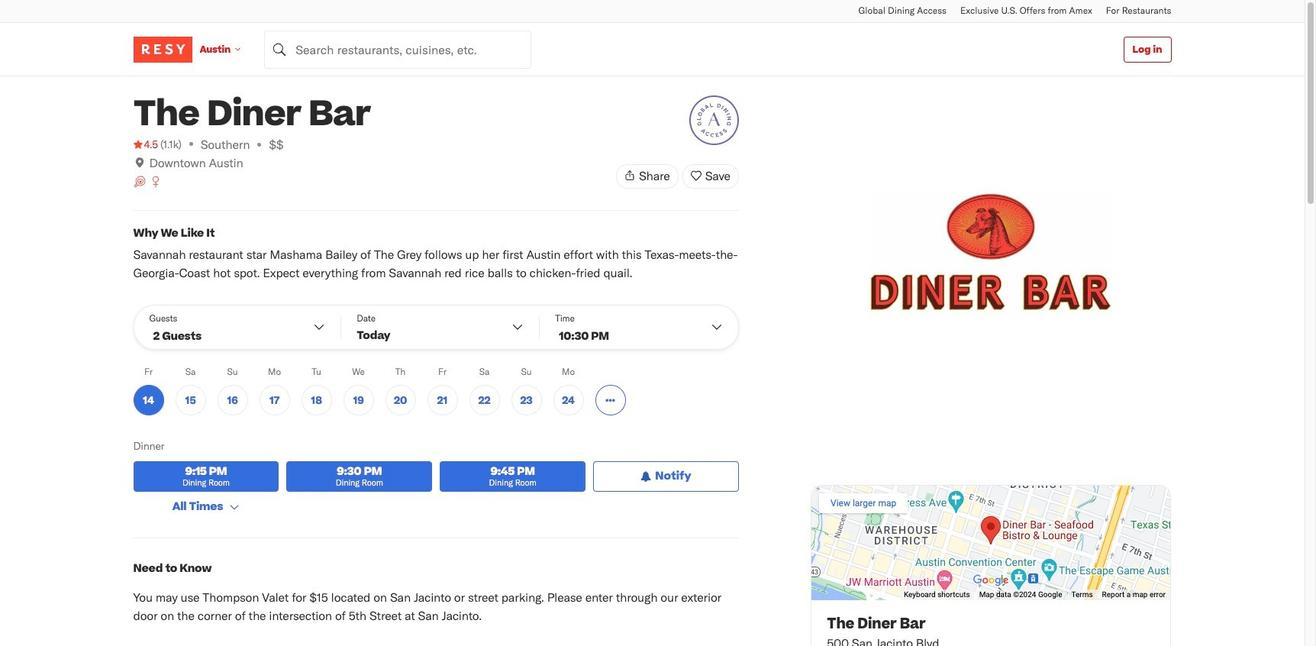 Task type: locate. For each thing, give the bounding box(es) containing it.
Search restaurants, cuisines, etc. text field
[[264, 30, 532, 68]]

None field
[[264, 30, 532, 68]]



Task type: describe. For each thing, give the bounding box(es) containing it.
4.5 out of 5 stars image
[[133, 137, 158, 152]]



